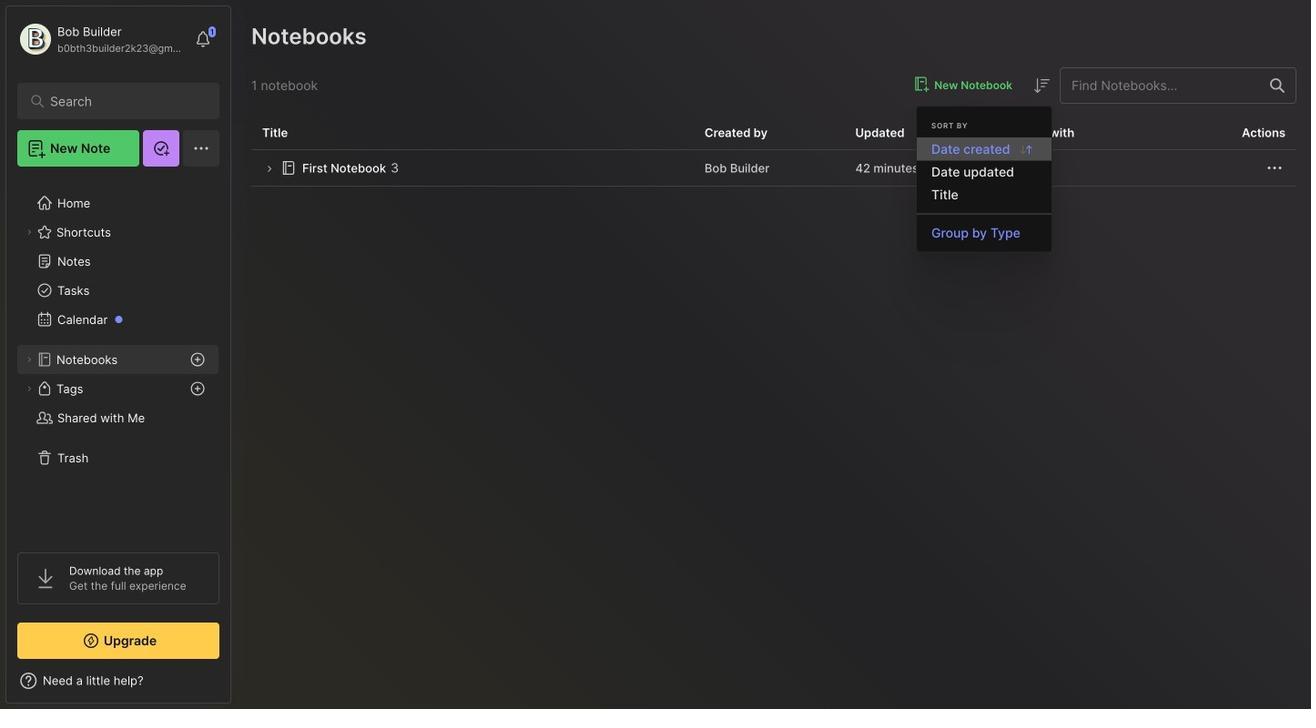Task type: describe. For each thing, give the bounding box(es) containing it.
arrow image
[[262, 162, 276, 176]]

dropdown list menu
[[917, 138, 1052, 245]]

Find Notebooks… text field
[[1061, 71, 1260, 101]]

Account field
[[17, 21, 186, 57]]

main element
[[0, 0, 237, 710]]

tree inside main element
[[6, 178, 230, 537]]

more actions image
[[1264, 157, 1286, 179]]

none search field inside main element
[[50, 90, 195, 112]]



Task type: locate. For each thing, give the bounding box(es) containing it.
More actions field
[[1264, 157, 1286, 179]]

Sort field
[[1031, 75, 1053, 97]]

Search text field
[[50, 93, 195, 110]]

WHAT'S NEW field
[[6, 667, 230, 696]]

sort options image
[[1031, 75, 1053, 97]]

expand notebooks image
[[24, 354, 35, 365]]

row
[[251, 150, 1297, 187]]

None search field
[[50, 90, 195, 112]]

click to collapse image
[[230, 676, 244, 698]]

expand tags image
[[24, 384, 35, 394]]

tree
[[6, 178, 230, 537]]

menu item
[[917, 138, 1052, 161]]



Task type: vqa. For each thing, say whether or not it's contained in the screenshot.
SEARCH Text Box
yes



